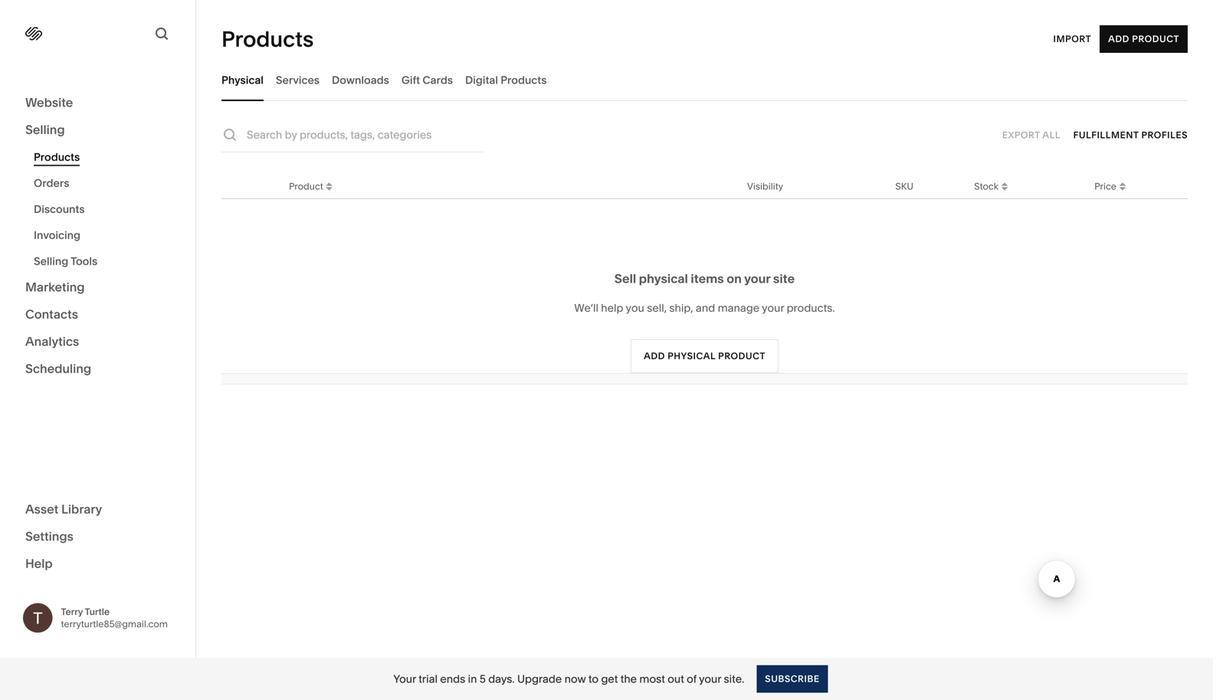 Task type: describe. For each thing, give the bounding box(es) containing it.
of
[[687, 673, 697, 686]]

site.
[[724, 673, 745, 686]]

1 horizontal spatial products
[[222, 26, 314, 52]]

import button
[[1054, 25, 1092, 53]]

services
[[276, 74, 320, 87]]

library
[[61, 502, 102, 517]]

sell,
[[647, 302, 667, 315]]

marketing
[[25, 280, 85, 295]]

fulfillment profiles button
[[1074, 122, 1189, 149]]

your
[[394, 673, 416, 686]]

website
[[25, 95, 73, 110]]

selling tools
[[34, 255, 98, 268]]

analytics link
[[25, 334, 170, 352]]

product
[[719, 351, 766, 362]]

help link
[[25, 556, 53, 573]]

Search by products, tags, categories field
[[247, 127, 483, 143]]

your trial ends in 5 days. upgrade now to get the most out of your site.
[[394, 673, 745, 686]]

and
[[696, 302, 716, 315]]

now
[[565, 673, 586, 686]]

add product button
[[1101, 25, 1189, 53]]

ends
[[440, 673, 466, 686]]

terryturtle85@gmail.com
[[61, 619, 168, 630]]

upgrade
[[518, 673, 562, 686]]

terry
[[61, 607, 83, 618]]

trial
[[419, 673, 438, 686]]

physical button
[[222, 59, 264, 101]]

invoicing
[[34, 229, 80, 242]]

subscribe button
[[757, 666, 829, 694]]

products link
[[34, 144, 179, 170]]

export all
[[1003, 130, 1061, 141]]

settings link
[[25, 529, 170, 547]]

physical
[[222, 74, 264, 87]]

help
[[601, 302, 624, 315]]

product inside button
[[1133, 33, 1180, 44]]

digital
[[466, 74, 498, 87]]

on
[[727, 271, 742, 286]]

add product
[[1109, 33, 1180, 44]]

gift cards button
[[402, 59, 453, 101]]

add physical product button
[[631, 340, 779, 373]]

marketing link
[[25, 279, 170, 297]]

digital products
[[466, 74, 547, 87]]

2 vertical spatial your
[[700, 673, 722, 686]]

get
[[602, 673, 618, 686]]

products inside button
[[501, 74, 547, 87]]

terry turtle terryturtle85@gmail.com
[[61, 607, 168, 630]]

sell physical items on your site
[[615, 271, 795, 286]]

discounts
[[34, 203, 85, 216]]

5
[[480, 673, 486, 686]]

add for add physical product
[[644, 351, 666, 362]]

selling link
[[25, 122, 170, 140]]

digital products button
[[466, 59, 547, 101]]



Task type: locate. For each thing, give the bounding box(es) containing it.
selling tools link
[[34, 248, 179, 275]]

downloads
[[332, 74, 389, 87]]

export all button
[[1003, 122, 1061, 149]]

selling inside 'link'
[[34, 255, 68, 268]]

0 vertical spatial selling
[[25, 122, 65, 137]]

1 vertical spatial add
[[644, 351, 666, 362]]

sell
[[615, 271, 637, 286]]

selling up marketing
[[34, 255, 68, 268]]

analytics
[[25, 334, 79, 349]]

1 vertical spatial products
[[501, 74, 547, 87]]

all
[[1043, 130, 1061, 141]]

2 vertical spatial products
[[34, 151, 80, 164]]

physical for sell
[[639, 271, 689, 286]]

1 vertical spatial physical
[[668, 351, 716, 362]]

gift cards
[[402, 74, 453, 87]]

visibility
[[748, 181, 784, 192]]

profiles
[[1142, 130, 1189, 141]]

1 vertical spatial selling
[[34, 255, 68, 268]]

0 vertical spatial your
[[745, 271, 771, 286]]

physical
[[639, 271, 689, 286], [668, 351, 716, 362]]

add down sell,
[[644, 351, 666, 362]]

product
[[1133, 33, 1180, 44], [289, 181, 323, 192]]

site
[[774, 271, 795, 286]]

1 vertical spatial product
[[289, 181, 323, 192]]

asset
[[25, 502, 58, 517]]

orders
[[34, 177, 69, 190]]

1 vertical spatial your
[[762, 302, 785, 315]]

products.
[[787, 302, 836, 315]]

your right of
[[700, 673, 722, 686]]

asset library
[[25, 502, 102, 517]]

2 horizontal spatial products
[[501, 74, 547, 87]]

we'll help you sell, ship, and manage your products.
[[575, 302, 836, 315]]

0 horizontal spatial add
[[644, 351, 666, 362]]

scheduling link
[[25, 361, 170, 379]]

to
[[589, 673, 599, 686]]

1 horizontal spatial add
[[1109, 33, 1130, 44]]

help
[[25, 557, 53, 572]]

0 vertical spatial products
[[222, 26, 314, 52]]

0 horizontal spatial product
[[289, 181, 323, 192]]

0 vertical spatial product
[[1133, 33, 1180, 44]]

tab list
[[222, 59, 1189, 101]]

your
[[745, 271, 771, 286], [762, 302, 785, 315], [700, 673, 722, 686]]

scheduling
[[25, 362, 91, 377]]

import
[[1054, 33, 1092, 44]]

physical up sell,
[[639, 271, 689, 286]]

discounts link
[[34, 196, 179, 222]]

selling down website
[[25, 122, 65, 137]]

the
[[621, 673, 637, 686]]

gift
[[402, 74, 420, 87]]

products
[[222, 26, 314, 52], [501, 74, 547, 87], [34, 151, 80, 164]]

days.
[[489, 673, 515, 686]]

products up orders
[[34, 151, 80, 164]]

orders link
[[34, 170, 179, 196]]

fulfillment profiles
[[1074, 130, 1189, 141]]

manage
[[718, 302, 760, 315]]

physical for add
[[668, 351, 716, 362]]

selling for selling tools
[[34, 255, 68, 268]]

cards
[[423, 74, 453, 87]]

ship,
[[670, 302, 694, 315]]

add right "import"
[[1109, 33, 1130, 44]]

products right digital
[[501, 74, 547, 87]]

items
[[691, 271, 724, 286]]

contacts link
[[25, 306, 170, 324]]

selling for selling
[[25, 122, 65, 137]]

your down site at the right of page
[[762, 302, 785, 315]]

1 horizontal spatial product
[[1133, 33, 1180, 44]]

contacts
[[25, 307, 78, 322]]

0 vertical spatial physical
[[639, 271, 689, 286]]

price
[[1095, 181, 1117, 192]]

your right 'on'
[[745, 271, 771, 286]]

products up physical
[[222, 26, 314, 52]]

you
[[626, 302, 645, 315]]

we'll
[[575, 302, 599, 315]]

downloads button
[[332, 59, 389, 101]]

selling
[[25, 122, 65, 137], [34, 255, 68, 268]]

add
[[1109, 33, 1130, 44], [644, 351, 666, 362]]

most
[[640, 673, 666, 686]]

turtle
[[85, 607, 110, 618]]

asset library link
[[25, 502, 170, 520]]

services button
[[276, 59, 320, 101]]

dropdown icon image
[[323, 178, 336, 191], [999, 178, 1012, 191], [1117, 178, 1130, 191], [323, 183, 336, 195], [999, 183, 1012, 195], [1117, 183, 1130, 195]]

physical down "ship," at the right of the page
[[668, 351, 716, 362]]

add for add product
[[1109, 33, 1130, 44]]

settings
[[25, 530, 74, 544]]

sku
[[896, 181, 914, 192]]

website link
[[25, 94, 170, 112]]

invoicing link
[[34, 222, 179, 248]]

physical inside button
[[668, 351, 716, 362]]

out
[[668, 673, 685, 686]]

in
[[468, 673, 477, 686]]

stock
[[975, 181, 999, 192]]

export
[[1003, 130, 1041, 141]]

0 vertical spatial add
[[1109, 33, 1130, 44]]

add physical product
[[644, 351, 766, 362]]

0 horizontal spatial products
[[34, 151, 80, 164]]

tab list containing physical
[[222, 59, 1189, 101]]

fulfillment
[[1074, 130, 1140, 141]]

tools
[[71, 255, 98, 268]]

subscribe
[[766, 674, 820, 685]]



Task type: vqa. For each thing, say whether or not it's contained in the screenshot.
Library
yes



